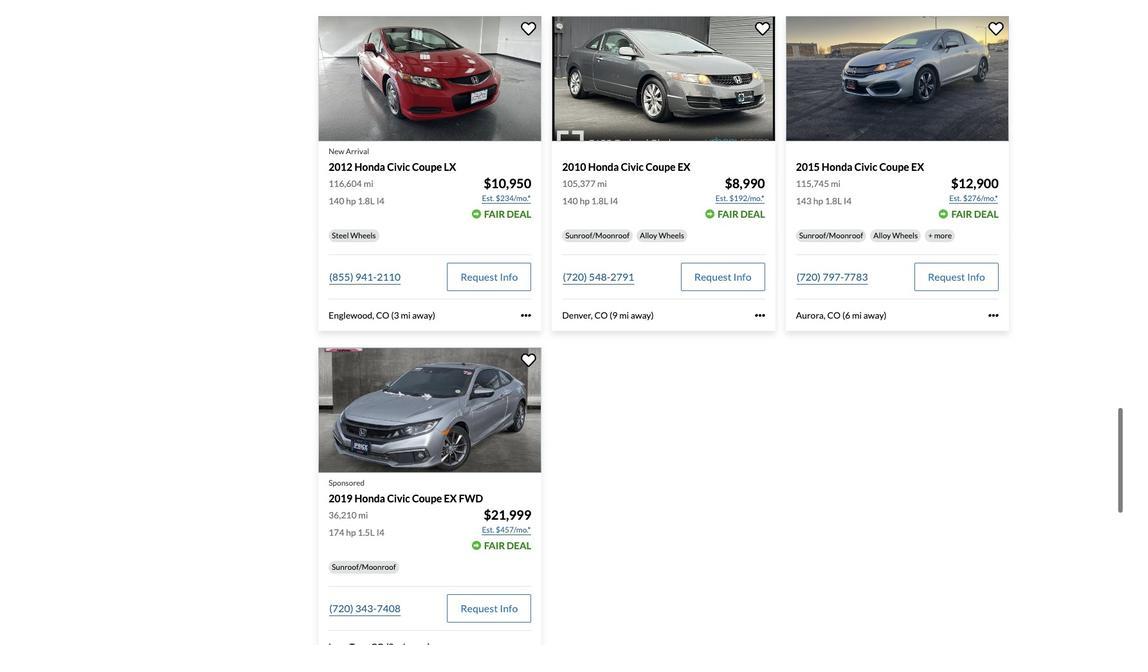 Task type: vqa. For each thing, say whether or not it's contained in the screenshot.
3L
no



Task type: describe. For each thing, give the bounding box(es) containing it.
arrival
[[346, 147, 369, 156]]

mi inside 115,745 mi 143 hp 1.8l i4
[[831, 178, 841, 189]]

2010
[[562, 161, 586, 173]]

est. for $8,990
[[716, 194, 728, 203]]

$12,900 est. $276/mo.*
[[950, 176, 999, 203]]

116,604 mi 140 hp 1.8l i4
[[329, 178, 385, 207]]

0 horizontal spatial sunroof/moonroof
[[332, 563, 396, 573]]

info for (720) 548-2791
[[734, 271, 752, 283]]

info for (720) 343-7408
[[500, 603, 518, 615]]

1.8l for $10,950
[[358, 196, 375, 207]]

hp for $12,900
[[814, 196, 824, 207]]

i4 for $8,990
[[610, 196, 618, 207]]

7408
[[377, 603, 401, 615]]

ellipsis h image for $8,990
[[755, 311, 765, 321]]

(855)
[[329, 271, 353, 283]]

mi inside 116,604 mi 140 hp 1.8l i4
[[364, 178, 373, 189]]

est. $457/mo.* button
[[482, 524, 532, 537]]

more
[[934, 231, 952, 241]]

7783
[[844, 271, 868, 283]]

(6
[[843, 310, 851, 321]]

coupe inside sponsored 2019 honda civic coupe ex fwd
[[412, 493, 442, 505]]

(720) 548-2791 button
[[562, 263, 635, 291]]

steel
[[332, 231, 349, 241]]

deal for $12,900
[[974, 209, 999, 220]]

alloy for $8,990
[[640, 231, 657, 241]]

2015 honda civic coupe ex
[[796, 161, 924, 173]]

36,210
[[329, 510, 357, 521]]

fair deal for $10,950
[[484, 209, 532, 220]]

(720) for $12,900
[[797, 271, 821, 283]]

civic inside sponsored 2019 honda civic coupe ex fwd
[[387, 493, 410, 505]]

140 for $8,990
[[562, 196, 578, 207]]

deal for $21,999
[[507, 541, 532, 552]]

ellipsis h image for $12,900
[[989, 311, 999, 321]]

co for $12,900
[[828, 310, 841, 321]]

(855) 941-2110 button
[[329, 263, 401, 291]]

mi inside 36,210 mi 174 hp 1.5l i4
[[358, 510, 368, 521]]

$192/mo.*
[[730, 194, 765, 203]]

request info for 7408
[[461, 603, 518, 615]]

$457/mo.*
[[496, 526, 531, 535]]

mi right "(6"
[[852, 310, 862, 321]]

est. for $21,999
[[482, 526, 495, 535]]

fair for $21,999
[[484, 541, 505, 552]]

(855) 941-2110
[[329, 271, 401, 283]]

$8,990
[[725, 176, 765, 191]]

coupe inside new arrival 2012 honda civic coupe lx
[[412, 161, 442, 173]]

englewood,
[[329, 310, 374, 321]]

116,604
[[329, 178, 362, 189]]

civic right 2015
[[855, 161, 878, 173]]

lunar silver metallic 2019 honda civic coupe ex fwd coupe front-wheel drive automatic image
[[318, 348, 542, 474]]

co for $8,990
[[595, 310, 608, 321]]

request for 7408
[[461, 603, 498, 615]]

(720) 343-7408
[[329, 603, 401, 615]]

request for 7783
[[928, 271, 965, 283]]

+ more
[[929, 231, 952, 241]]

797-
[[823, 271, 844, 283]]

request info button for (720) 343-7408
[[447, 595, 532, 624]]

request info for 7783
[[928, 271, 985, 283]]

fair for $8,990
[[718, 209, 739, 220]]

$10,950
[[484, 176, 532, 191]]

alloy for $12,900
[[874, 231, 891, 241]]

mi right (9
[[619, 310, 629, 321]]

mi inside the "105,377 mi 140 hp 1.8l i4"
[[597, 178, 607, 189]]

info for (720) 797-7783
[[967, 271, 985, 283]]

lx
[[444, 161, 456, 173]]

2110
[[377, 271, 401, 283]]

honda up 115,745 mi 143 hp 1.8l i4
[[822, 161, 853, 173]]

est. $192/mo.* button
[[715, 192, 765, 205]]

2010 honda civic coupe ex
[[562, 161, 691, 173]]

sunroof/moonroof for $8,990
[[566, 231, 630, 241]]

denver, co (9 mi away)
[[562, 310, 654, 321]]

info for (855) 941-2110
[[500, 271, 518, 283]]

request info button for (720) 797-7783
[[915, 263, 999, 291]]

105,377 mi 140 hp 1.8l i4
[[562, 178, 618, 207]]

est. for $10,950
[[482, 194, 495, 203]]

denver,
[[562, 310, 593, 321]]

941-
[[355, 271, 377, 283]]

1.5l
[[358, 528, 375, 539]]

(9
[[610, 310, 618, 321]]

sponsored
[[329, 479, 365, 488]]



Task type: locate. For each thing, give the bounding box(es) containing it.
(720) inside button
[[563, 271, 587, 283]]

(720) 343-7408 button
[[329, 595, 401, 624]]

info
[[500, 271, 518, 283], [734, 271, 752, 283], [967, 271, 985, 283], [500, 603, 518, 615]]

0 horizontal spatial away)
[[412, 310, 436, 321]]

fair for $12,900
[[952, 209, 973, 220]]

2015
[[796, 161, 820, 173]]

1 alloy wheels from the left
[[640, 231, 684, 241]]

mi right (3
[[401, 310, 411, 321]]

hp for $10,950
[[346, 196, 356, 207]]

i4 for $10,950
[[377, 196, 385, 207]]

ex for $12,900
[[912, 161, 924, 173]]

i4 down new arrival 2012 honda civic coupe lx
[[377, 196, 385, 207]]

(3
[[391, 310, 399, 321]]

new arrival 2012 honda civic coupe lx
[[329, 147, 456, 173]]

(720) left 797-
[[797, 271, 821, 283]]

hp down 116,604
[[346, 196, 356, 207]]

(720) 797-7783 button
[[796, 263, 869, 291]]

away) for $12,900
[[864, 310, 887, 321]]

i4 down 2010 honda civic coupe ex
[[610, 196, 618, 207]]

request info for 2110
[[461, 271, 518, 283]]

1 wheels from the left
[[350, 231, 376, 241]]

i4 inside 115,745 mi 143 hp 1.8l i4
[[844, 196, 852, 207]]

fair deal for $12,900
[[952, 209, 999, 220]]

englewood, co (3 mi away)
[[329, 310, 436, 321]]

alloy wheels for $8,990
[[640, 231, 684, 241]]

honda up the "105,377 mi 140 hp 1.8l i4"
[[588, 161, 619, 173]]

0 horizontal spatial ellipsis h image
[[521, 311, 532, 321]]

alloy wheels for $12,900
[[874, 231, 918, 241]]

sunroof/moonroof down 1.5l
[[332, 563, 396, 573]]

2 horizontal spatial ex
[[912, 161, 924, 173]]

1 horizontal spatial alloy wheels
[[874, 231, 918, 241]]

hp for $8,990
[[580, 196, 590, 207]]

request info button for (720) 548-2791
[[681, 263, 765, 291]]

1.8l for $8,990
[[592, 196, 609, 207]]

i4 inside 36,210 mi 174 hp 1.5l i4
[[377, 528, 385, 539]]

1 horizontal spatial (720)
[[563, 271, 587, 283]]

co left "(6"
[[828, 310, 841, 321]]

honda down arrival
[[355, 161, 385, 173]]

ex
[[678, 161, 691, 173], [912, 161, 924, 173], [444, 493, 457, 505]]

sunroof/moonroof for $12,900
[[799, 231, 864, 241]]

aurora,
[[796, 310, 826, 321]]

hp inside 36,210 mi 174 hp 1.5l i4
[[346, 528, 356, 539]]

548-
[[589, 271, 611, 283]]

+
[[929, 231, 933, 241]]

i4 for $21,999
[[377, 528, 385, 539]]

2 horizontal spatial away)
[[864, 310, 887, 321]]

1 ellipsis h image from the left
[[521, 311, 532, 321]]

honda inside new arrival 2012 honda civic coupe lx
[[355, 161, 385, 173]]

wheels for $8,990
[[659, 231, 684, 241]]

mi right 116,604
[[364, 178, 373, 189]]

(720) 797-7783
[[797, 271, 868, 283]]

140 inside the "105,377 mi 140 hp 1.8l i4"
[[562, 196, 578, 207]]

2 horizontal spatial ellipsis h image
[[989, 311, 999, 321]]

est. down $21,999
[[482, 526, 495, 535]]

coupe
[[412, 161, 442, 173], [646, 161, 676, 173], [880, 161, 910, 173], [412, 493, 442, 505]]

1 co from the left
[[376, 310, 390, 321]]

fair down est. $234/mo.* button at top
[[484, 209, 505, 220]]

1 horizontal spatial away)
[[631, 310, 654, 321]]

0 horizontal spatial 140
[[329, 196, 344, 207]]

1.8l down 116,604
[[358, 196, 375, 207]]

2019
[[329, 493, 353, 505]]

fwd
[[459, 493, 483, 505]]

2791
[[611, 271, 635, 283]]

civic right the 2019
[[387, 493, 410, 505]]

140 inside 116,604 mi 140 hp 1.8l i4
[[329, 196, 344, 207]]

red 2012 honda civic coupe lx coupe front-wheel drive 5-speed automatic image
[[318, 16, 542, 141]]

$8,990 est. $192/mo.*
[[716, 176, 765, 203]]

request info for 2791
[[695, 271, 752, 283]]

3 wheels from the left
[[893, 231, 918, 241]]

fair deal
[[484, 209, 532, 220], [718, 209, 765, 220], [952, 209, 999, 220], [484, 541, 532, 552]]

3 ellipsis h image from the left
[[989, 311, 999, 321]]

honda down the sponsored
[[355, 493, 385, 505]]

mi right 115,745
[[831, 178, 841, 189]]

0 horizontal spatial co
[[376, 310, 390, 321]]

140 down 116,604
[[329, 196, 344, 207]]

co left (3
[[376, 310, 390, 321]]

fair down est. $192/mo.* button
[[718, 209, 739, 220]]

est. inside $8,990 est. $192/mo.*
[[716, 194, 728, 203]]

140 down 105,377
[[562, 196, 578, 207]]

1.8l
[[358, 196, 375, 207], [592, 196, 609, 207], [825, 196, 842, 207]]

est. down $10,950
[[482, 194, 495, 203]]

0 horizontal spatial 1.8l
[[358, 196, 375, 207]]

1.8l for $12,900
[[825, 196, 842, 207]]

est.
[[482, 194, 495, 203], [716, 194, 728, 203], [950, 194, 962, 203], [482, 526, 495, 535]]

ellipsis h image
[[521, 311, 532, 321], [755, 311, 765, 321], [989, 311, 999, 321]]

2 alloy from the left
[[874, 231, 891, 241]]

1 alloy from the left
[[640, 231, 657, 241]]

ex inside sponsored 2019 honda civic coupe ex fwd
[[444, 493, 457, 505]]

115,745
[[796, 178, 829, 189]]

honda
[[355, 161, 385, 173], [588, 161, 619, 173], [822, 161, 853, 173], [355, 493, 385, 505]]

hp
[[346, 196, 356, 207], [580, 196, 590, 207], [814, 196, 824, 207], [346, 528, 356, 539]]

civic right the 2010
[[621, 161, 644, 173]]

343-
[[355, 603, 377, 615]]

deal down $234/mo.*
[[507, 209, 532, 220]]

2 co from the left
[[595, 310, 608, 321]]

0 horizontal spatial alloy
[[640, 231, 657, 241]]

ex for $8,990
[[678, 161, 691, 173]]

1 1.8l from the left
[[358, 196, 375, 207]]

co left (9
[[595, 310, 608, 321]]

2 horizontal spatial (720)
[[797, 271, 821, 283]]

(720) inside button
[[329, 603, 353, 615]]

2 horizontal spatial 1.8l
[[825, 196, 842, 207]]

civic left the lx
[[387, 161, 410, 173]]

hp down 105,377
[[580, 196, 590, 207]]

1 horizontal spatial ellipsis h image
[[755, 311, 765, 321]]

1.8l inside 115,745 mi 143 hp 1.8l i4
[[825, 196, 842, 207]]

2 horizontal spatial co
[[828, 310, 841, 321]]

sponsored 2019 honda civic coupe ex fwd
[[329, 479, 483, 505]]

alloy
[[640, 231, 657, 241], [874, 231, 891, 241]]

fair
[[484, 209, 505, 220], [718, 209, 739, 220], [952, 209, 973, 220], [484, 541, 505, 552]]

fair deal for $8,990
[[718, 209, 765, 220]]

est. for $12,900
[[950, 194, 962, 203]]

away) for $8,990
[[631, 310, 654, 321]]

(720)
[[563, 271, 587, 283], [797, 271, 821, 283], [329, 603, 353, 615]]

140 for $10,950
[[329, 196, 344, 207]]

wheels for $12,900
[[893, 231, 918, 241]]

2 away) from the left
[[631, 310, 654, 321]]

1 horizontal spatial 140
[[562, 196, 578, 207]]

deal down $192/mo.*
[[741, 209, 765, 220]]

hp right 174 in the left bottom of the page
[[346, 528, 356, 539]]

1.8l inside the "105,377 mi 140 hp 1.8l i4"
[[592, 196, 609, 207]]

hp right 143
[[814, 196, 824, 207]]

2 140 from the left
[[562, 196, 578, 207]]

(720) for $8,990
[[563, 271, 587, 283]]

est. $234/mo.* button
[[482, 192, 532, 205]]

i4 right 1.5l
[[377, 528, 385, 539]]

sunroof/moonroof up (720) 548-2791
[[566, 231, 630, 241]]

deal for $10,950
[[507, 209, 532, 220]]

fair deal down the est. $276/mo.* button
[[952, 209, 999, 220]]

$276/mo.*
[[963, 194, 998, 203]]

2 horizontal spatial wheels
[[893, 231, 918, 241]]

gray 2010 honda civic coupe ex coupe front-wheel drive 5-speed automatic overdrive image
[[552, 16, 776, 141]]

civic
[[387, 161, 410, 173], [621, 161, 644, 173], [855, 161, 878, 173], [387, 493, 410, 505]]

fair deal down est. $234/mo.* button at top
[[484, 209, 532, 220]]

request info button for (855) 941-2110
[[447, 263, 532, 291]]

0 horizontal spatial wheels
[[350, 231, 376, 241]]

i4 down "2015 honda civic coupe ex"
[[844, 196, 852, 207]]

174
[[329, 528, 344, 539]]

deal for $8,990
[[741, 209, 765, 220]]

$21,999 est. $457/mo.*
[[482, 508, 532, 535]]

2 horizontal spatial sunroof/moonroof
[[799, 231, 864, 241]]

0 horizontal spatial alloy wheels
[[640, 231, 684, 241]]

i4 for $12,900
[[844, 196, 852, 207]]

hp for $21,999
[[346, 528, 356, 539]]

sunroof/moonroof
[[566, 231, 630, 241], [799, 231, 864, 241], [332, 563, 396, 573]]

away) right (9
[[631, 310, 654, 321]]

est. inside $12,900 est. $276/mo.*
[[950, 194, 962, 203]]

1 horizontal spatial sunroof/moonroof
[[566, 231, 630, 241]]

i4 inside 116,604 mi 140 hp 1.8l i4
[[377, 196, 385, 207]]

deal
[[507, 209, 532, 220], [741, 209, 765, 220], [974, 209, 999, 220], [507, 541, 532, 552]]

hp inside the "105,377 mi 140 hp 1.8l i4"
[[580, 196, 590, 207]]

fair down est. $457/mo.* button
[[484, 541, 505, 552]]

fair deal down est. $192/mo.* button
[[718, 209, 765, 220]]

1.8l inside 116,604 mi 140 hp 1.8l i4
[[358, 196, 375, 207]]

36,210 mi 174 hp 1.5l i4
[[329, 510, 385, 539]]

1 140 from the left
[[329, 196, 344, 207]]

1 horizontal spatial 1.8l
[[592, 196, 609, 207]]

sunroof/moonroof up (720) 797-7783
[[799, 231, 864, 241]]

fair deal for $21,999
[[484, 541, 532, 552]]

2 alloy wheels from the left
[[874, 231, 918, 241]]

deal down the $276/mo.*
[[974, 209, 999, 220]]

co
[[376, 310, 390, 321], [595, 310, 608, 321], [828, 310, 841, 321]]

140
[[329, 196, 344, 207], [562, 196, 578, 207]]

$234/mo.*
[[496, 194, 531, 203]]

3 1.8l from the left
[[825, 196, 842, 207]]

3 away) from the left
[[864, 310, 887, 321]]

105,377
[[562, 178, 596, 189]]

$10,950 est. $234/mo.*
[[482, 176, 532, 203]]

2 wheels from the left
[[659, 231, 684, 241]]

$12,900
[[951, 176, 999, 191]]

away) right "(6"
[[864, 310, 887, 321]]

mi
[[364, 178, 373, 189], [597, 178, 607, 189], [831, 178, 841, 189], [401, 310, 411, 321], [619, 310, 629, 321], [852, 310, 862, 321], [358, 510, 368, 521]]

est. inside $21,999 est. $457/mo.*
[[482, 526, 495, 535]]

est. inside $10,950 est. $234/mo.*
[[482, 194, 495, 203]]

request info button
[[447, 263, 532, 291], [681, 263, 765, 291], [915, 263, 999, 291], [447, 595, 532, 624]]

wheels
[[350, 231, 376, 241], [659, 231, 684, 241], [893, 231, 918, 241]]

alloy wheels
[[640, 231, 684, 241], [874, 231, 918, 241]]

(720) inside button
[[797, 271, 821, 283]]

silver 2015 honda civic coupe ex coupe front-wheel drive continuously variable transmission image
[[786, 16, 1009, 141]]

est. $276/mo.* button
[[949, 192, 999, 205]]

2 ellipsis h image from the left
[[755, 311, 765, 321]]

1 horizontal spatial alloy
[[874, 231, 891, 241]]

request info
[[461, 271, 518, 283], [695, 271, 752, 283], [928, 271, 985, 283], [461, 603, 518, 615]]

2012
[[329, 161, 353, 173]]

(720) left the 343-
[[329, 603, 353, 615]]

0 horizontal spatial ex
[[444, 493, 457, 505]]

deal down $457/mo.*
[[507, 541, 532, 552]]

est. down $12,900
[[950, 194, 962, 203]]

new
[[329, 147, 345, 156]]

(720) left 548- in the top right of the page
[[563, 271, 587, 283]]

away) right (3
[[412, 310, 436, 321]]

aurora, co (6 mi away)
[[796, 310, 887, 321]]

away)
[[412, 310, 436, 321], [631, 310, 654, 321], [864, 310, 887, 321]]

fair down the est. $276/mo.* button
[[952, 209, 973, 220]]

steel wheels
[[332, 231, 376, 241]]

2 1.8l from the left
[[592, 196, 609, 207]]

civic inside new arrival 2012 honda civic coupe lx
[[387, 161, 410, 173]]

fair for $10,950
[[484, 209, 505, 220]]

i4
[[377, 196, 385, 207], [610, 196, 618, 207], [844, 196, 852, 207], [377, 528, 385, 539]]

request
[[461, 271, 498, 283], [695, 271, 732, 283], [928, 271, 965, 283], [461, 603, 498, 615]]

1 horizontal spatial ex
[[678, 161, 691, 173]]

request for 2791
[[695, 271, 732, 283]]

0 horizontal spatial (720)
[[329, 603, 353, 615]]

1.8l down 105,377
[[592, 196, 609, 207]]

1 away) from the left
[[412, 310, 436, 321]]

i4 inside the "105,377 mi 140 hp 1.8l i4"
[[610, 196, 618, 207]]

1 horizontal spatial co
[[595, 310, 608, 321]]

hp inside 115,745 mi 143 hp 1.8l i4
[[814, 196, 824, 207]]

$21,999
[[484, 508, 532, 523]]

mi right 105,377
[[597, 178, 607, 189]]

est. left $192/mo.*
[[716, 194, 728, 203]]

1 horizontal spatial wheels
[[659, 231, 684, 241]]

(720) 548-2791
[[563, 271, 635, 283]]

143
[[796, 196, 812, 207]]

fair deal down est. $457/mo.* button
[[484, 541, 532, 552]]

honda inside sponsored 2019 honda civic coupe ex fwd
[[355, 493, 385, 505]]

mi up 1.5l
[[358, 510, 368, 521]]

3 co from the left
[[828, 310, 841, 321]]

request for 2110
[[461, 271, 498, 283]]

115,745 mi 143 hp 1.8l i4
[[796, 178, 852, 207]]

hp inside 116,604 mi 140 hp 1.8l i4
[[346, 196, 356, 207]]

1.8l down 115,745
[[825, 196, 842, 207]]



